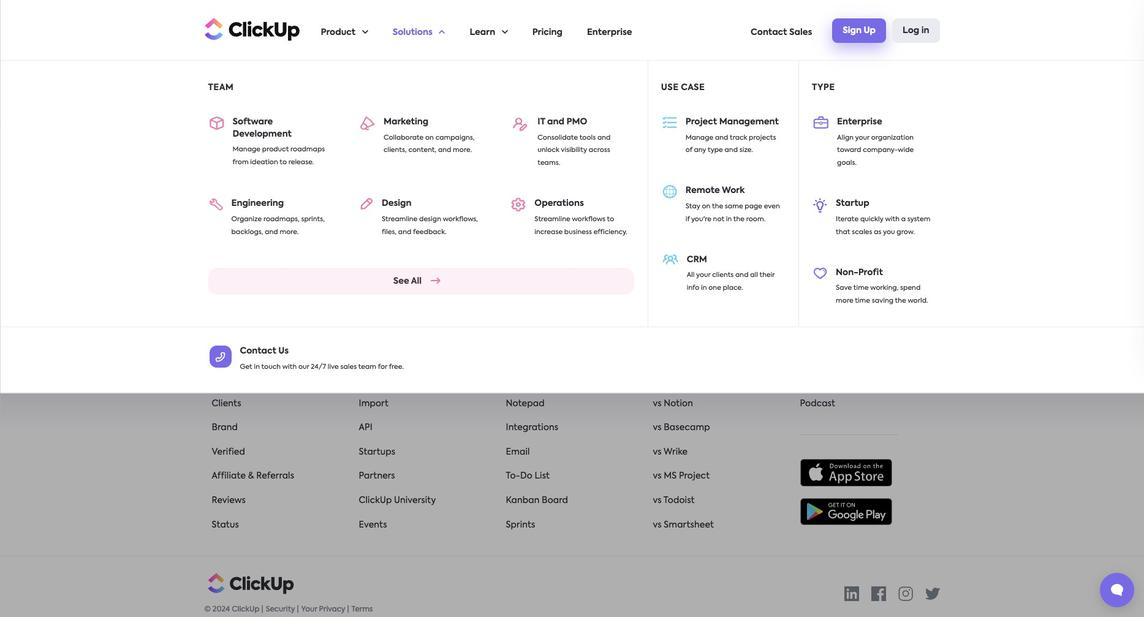 Task type: describe. For each thing, give the bounding box(es) containing it.
roadmap
[[248, 351, 291, 359]]

touch
[[261, 364, 281, 371]]

to inside 'manage product roadmaps from ideation to release.'
[[280, 159, 287, 166]]

workflows,
[[443, 216, 478, 223]]

crm
[[687, 255, 707, 264]]

security
[[266, 606, 295, 614]]

grow.
[[897, 229, 915, 236]]

organization
[[871, 135, 914, 141]]

native time tracking
[[506, 327, 596, 335]]

world
[[393, 51, 454, 71]]

solutions button
[[393, 1, 445, 61]]

us for about us
[[240, 327, 250, 335]]

list containing dashboards
[[506, 277, 638, 531]]

up
[[864, 26, 876, 35]]

remote
[[686, 187, 720, 195]]

todoist
[[664, 496, 695, 505]]

&
[[248, 472, 254, 481]]

vs for vs todoist
[[653, 496, 662, 505]]

software for software team hub
[[800, 302, 839, 311]]

size.
[[739, 147, 753, 154]]

productive, together.
[[232, 80, 458, 100]]

product for product
[[321, 28, 356, 37]]

organize roadmaps, sprints, backlogs, and more.
[[231, 216, 325, 236]]

0 horizontal spatial hub
[[834, 327, 852, 335]]

feedback.
[[413, 229, 447, 236]]

pmo
[[566, 118, 587, 126]]

roadmaps,
[[263, 216, 300, 223]]

iterate quickly with a system that scales as you grow.
[[836, 216, 930, 236]]

24/7
[[311, 364, 326, 371]]

notepad
[[506, 399, 545, 408]]

of inside manage and track projects of any type and size.
[[686, 147, 692, 154]]

highest
[[722, 174, 760, 184]]

log
[[903, 26, 919, 35]]

vs ms project
[[653, 472, 710, 481]]

management
[[719, 118, 779, 126]]

partners link
[[359, 472, 395, 481]]

vs for vs basecamp
[[653, 424, 662, 432]]

highest levels of uptime link
[[722, 174, 841, 184]]

software development
[[233, 118, 292, 138]]

even
[[764, 203, 780, 210]]

list containing help                   docs
[[359, 277, 491, 531]]

© 2024 clickup security
[[204, 606, 295, 614]]

vs for vs smartsheet
[[653, 521, 662, 529]]

streamline for operations
[[535, 216, 570, 223]]

and inside streamline design workflows, files, and feedback.
[[398, 229, 411, 236]]

startups
[[359, 448, 395, 456]]

email
[[506, 448, 530, 456]]

download link
[[212, 278, 256, 287]]

all inside all your clients and all their info in one place.
[[687, 272, 695, 279]]

blog link
[[800, 278, 819, 287]]

notepad link
[[506, 399, 545, 408]]

1 vertical spatial project
[[679, 472, 710, 481]]

affiliate & referrals link
[[212, 472, 294, 481]]

0 horizontal spatial all
[[411, 277, 422, 285]]

about
[[212, 327, 238, 335]]

you're
[[691, 216, 711, 223]]

info
[[687, 285, 699, 292]]

partners
[[359, 472, 395, 481]]

in inside all your clients and all their info in one place.
[[701, 285, 707, 292]]

the up not
[[712, 203, 723, 210]]

software for software development
[[233, 118, 273, 126]]

email link
[[506, 448, 530, 456]]

remote work
[[686, 187, 745, 195]]

place.
[[723, 285, 743, 292]]

teams.
[[538, 160, 560, 167]]

do
[[520, 472, 532, 481]]

list containing blog
[[800, 277, 932, 410]]

stay
[[686, 203, 700, 210]]

referrals
[[256, 472, 294, 481]]

to-
[[506, 472, 520, 481]]

jira
[[664, 327, 680, 335]]

non-profit
[[836, 268, 883, 277]]

vs wrike link
[[653, 448, 688, 456]]

vs todoist
[[653, 496, 695, 505]]

engineering
[[231, 199, 284, 208]]

podcast link
[[800, 399, 835, 408]]

1 vertical spatial clickup
[[232, 606, 260, 614]]

0 vertical spatial hub
[[867, 302, 885, 311]]

more for save time working, spend more time saving the world.
[[836, 298, 853, 305]]

and right it
[[547, 118, 564, 126]]

compare link
[[653, 255, 692, 263]]

more. inside collaborate on campaigns, clients, content, and more.
[[453, 147, 472, 154]]

ms
[[664, 472, 677, 481]]

ideation
[[250, 159, 278, 166]]

sprints,
[[301, 216, 325, 223]]

brand link
[[212, 424, 238, 432]]

verified link
[[212, 448, 245, 456]]

webinars
[[359, 327, 399, 335]]

overview
[[231, 93, 273, 100]]

vs monday link
[[653, 278, 699, 287]]

more. inside the organize roadmaps, sprints, backlogs, and more.
[[280, 229, 299, 236]]

us for contact us
[[278, 347, 289, 355]]

contact sales
[[751, 28, 812, 37]]

vs for vs ms project
[[653, 472, 662, 481]]

careers
[[212, 302, 245, 311]]

design
[[382, 199, 412, 208]]

enterprise link
[[587, 1, 632, 61]]

google play badge image
[[800, 498, 892, 525]]

room.
[[746, 216, 766, 223]]

1 horizontal spatial time
[[791, 93, 809, 100]]

across
[[589, 147, 610, 154]]

see all
[[393, 277, 422, 285]]

manage for project management
[[686, 135, 713, 141]]

organize
[[231, 216, 262, 223]]

vs for vs notion
[[653, 399, 662, 408]]

1 horizontal spatial team
[[841, 302, 865, 311]]

overview link
[[226, 61, 278, 117]]

highest levels of uptime
[[722, 174, 841, 184]]

the inside "save time working, spend more time saving the world."
[[895, 298, 906, 305]]

1 vertical spatial time
[[536, 327, 557, 335]]

privacy
[[319, 606, 345, 614]]

affiliate
[[212, 472, 246, 481]]

Enter your work email email field
[[615, 61, 835, 91]]

projects
[[749, 135, 776, 141]]

type
[[708, 147, 723, 154]]

and inside collaborate on campaigns, clients, content, and more.
[[438, 147, 451, 154]]

vs for vs monday
[[653, 278, 662, 287]]

learn button
[[470, 1, 508, 61]]

product                   roadmap link
[[212, 351, 291, 359]]

live
[[328, 364, 339, 371]]

list containing download
[[212, 277, 344, 531]]

collaborate
[[384, 135, 424, 141]]



Task type: locate. For each thing, give the bounding box(es) containing it.
your inside all your clients and all their info in one place.
[[696, 272, 711, 279]]

clients link
[[212, 399, 241, 408]]

1 vertical spatial with
[[282, 364, 297, 371]]

list containing vs monday
[[653, 277, 785, 531]]

1 horizontal spatial contact
[[751, 28, 787, 37]]

sprints link
[[506, 521, 535, 529]]

their
[[760, 272, 775, 279]]

if
[[686, 216, 690, 223]]

team up the overview
[[208, 83, 234, 92]]

stay on the same page even if you're not in the room.
[[686, 203, 780, 223]]

to-do list link
[[506, 472, 550, 481]]

to up efficiency.
[[607, 216, 614, 223]]

content,
[[408, 147, 436, 154]]

vs left todoist
[[653, 496, 662, 505]]

product                   roadmap
[[212, 351, 291, 359]]

reviews
[[212, 496, 246, 505]]

any
[[694, 147, 706, 154]]

team inside main navigation element
[[208, 83, 234, 92]]

and down campaigns, on the top of the page
[[438, 147, 451, 154]]

your
[[301, 606, 317, 614]]

toward
[[837, 147, 861, 154]]

software inside software development
[[233, 118, 273, 126]]

contact left sales at the top of the page
[[751, 28, 787, 37]]

more. down campaigns, on the top of the page
[[453, 147, 472, 154]]

team down save
[[841, 302, 865, 311]]

product inside product dropdown button
[[321, 28, 356, 37]]

1 vertical spatial software
[[800, 302, 839, 311]]

on inside collaborate on campaigns, clients, content, and more.
[[425, 135, 434, 141]]

clickup right 2024
[[232, 606, 260, 614]]

manage up any
[[686, 135, 713, 141]]

your
[[855, 135, 870, 141], [696, 272, 711, 279]]

1 vertical spatial to
[[607, 216, 614, 223]]

1 horizontal spatial hub
[[867, 302, 885, 311]]

us up touch
[[278, 347, 289, 355]]

main navigation element
[[195, 1, 950, 392]]

system
[[907, 216, 930, 223]]

in right log
[[921, 26, 929, 35]]

university
[[394, 496, 436, 505]]

to inside 'streamline workflows to increase business efficiency.'
[[607, 216, 614, 223]]

the down spend
[[895, 298, 906, 305]]

demo
[[416, 302, 442, 311]]

4 vs from the top
[[653, 424, 662, 432]]

07.
[[795, 77, 805, 85]]

1 horizontal spatial on
[[702, 203, 710, 210]]

1 horizontal spatial clickup
[[359, 496, 392, 505]]

status link
[[212, 521, 239, 529]]

streamline up increase
[[535, 216, 570, 223]]

on for marketing
[[425, 135, 434, 141]]

1 horizontal spatial your
[[855, 135, 870, 141]]

software up agency
[[800, 302, 839, 311]]

1 horizontal spatial more.
[[453, 147, 472, 154]]

project right ms
[[679, 472, 710, 481]]

1 horizontal spatial of
[[793, 174, 803, 184]]

in right get
[[254, 364, 260, 371]]

8 vs from the top
[[653, 521, 662, 529]]

of right the levels at the top right of the page
[[793, 174, 803, 184]]

manage up the from
[[233, 147, 260, 153]]

spend
[[900, 285, 921, 292]]

free.
[[389, 364, 404, 371]]

on up content,
[[425, 135, 434, 141]]

1 vertical spatial enterprise
[[837, 118, 882, 126]]

a
[[901, 216, 906, 223]]

1 horizontal spatial product
[[321, 28, 356, 37]]

0 horizontal spatial manage
[[233, 147, 260, 153]]

log in link
[[892, 18, 940, 43]]

vs left wrike
[[653, 448, 662, 456]]

product
[[262, 147, 289, 153]]

align your organization toward company-wide goals.
[[837, 135, 914, 167]]

workflows
[[572, 216, 605, 223]]

project management
[[686, 118, 779, 126]]

and down "track"
[[725, 147, 738, 154]]

0 vertical spatial product
[[321, 28, 356, 37]]

1 horizontal spatial manage
[[686, 135, 713, 141]]

1 vertical spatial product
[[212, 351, 246, 359]]

all up info
[[687, 272, 695, 279]]

1 vertical spatial hub
[[834, 327, 852, 335]]

1 vertical spatial contact
[[240, 347, 276, 355]]

and inside the organize roadmaps, sprints, backlogs, and more.
[[265, 229, 278, 236]]

0 horizontal spatial software
[[233, 118, 273, 126]]

demand
[[376, 302, 413, 311]]

files,
[[382, 229, 397, 236]]

on-
[[359, 302, 376, 311]]

of left any
[[686, 147, 692, 154]]

1 horizontal spatial to
[[607, 216, 614, 223]]

product up make in the left of the page
[[321, 28, 356, 37]]

software up development
[[233, 118, 273, 126]]

with left our
[[282, 364, 297, 371]]

0 vertical spatial more
[[459, 51, 515, 71]]

agency hub
[[800, 327, 852, 335]]

kanban board
[[506, 496, 568, 505]]

5 vs from the top
[[653, 448, 662, 456]]

more.
[[453, 147, 472, 154], [280, 229, 299, 236]]

track
[[730, 135, 747, 141]]

vs for vs wrike
[[653, 448, 662, 456]]

1 horizontal spatial streamline
[[535, 216, 570, 223]]

0 horizontal spatial time
[[536, 327, 557, 335]]

0 horizontal spatial with
[[282, 364, 297, 371]]

and inside all your clients and all their info in one place.
[[735, 272, 749, 279]]

that
[[836, 229, 850, 236]]

product for product                   roadmap
[[212, 351, 246, 359]]

contact up get
[[240, 347, 276, 355]]

vs left jira
[[653, 327, 662, 335]]

0 horizontal spatial us
[[240, 327, 250, 335]]

blog
[[800, 278, 819, 287]]

1 vertical spatial more
[[836, 298, 853, 305]]

same
[[725, 203, 743, 210]]

vs up vs wrike
[[653, 424, 662, 432]]

board
[[542, 496, 568, 505]]

0 vertical spatial to
[[280, 159, 287, 166]]

your right align
[[855, 135, 870, 141]]

0 vertical spatial with
[[885, 216, 900, 223]]

the up productive, together.
[[352, 51, 388, 71]]

list containing product
[[195, 1, 950, 392]]

project inside main navigation element
[[686, 118, 717, 126]]

unlock
[[538, 147, 559, 154]]

1 horizontal spatial with
[[885, 216, 900, 223]]

product up get
[[212, 351, 246, 359]]

vs basecamp link
[[653, 424, 710, 432]]

your inside align your organization toward company-wide goals.
[[855, 135, 870, 141]]

hub down working,
[[867, 302, 885, 311]]

smartsheet
[[664, 521, 714, 529]]

1 horizontal spatial enterprise
[[837, 118, 882, 126]]

vs down vs todoist link
[[653, 521, 662, 529]]

saving
[[872, 298, 893, 305]]

contact for contact us
[[240, 347, 276, 355]]

help                   docs
[[359, 278, 402, 287]]

scales
[[852, 229, 872, 236]]

time down "07."
[[791, 93, 809, 100]]

goals.
[[837, 160, 857, 167]]

on-demand                   demo link
[[359, 302, 442, 311]]

us inside main navigation element
[[278, 347, 289, 355]]

manage for software development
[[233, 147, 260, 153]]

clickup university
[[359, 496, 436, 505]]

all right see
[[411, 277, 422, 285]]

3 vs from the top
[[653, 399, 662, 408]]

vs todoist link
[[653, 496, 695, 505]]

vs smartsheet
[[653, 521, 714, 529]]

more down save
[[836, 298, 853, 305]]

1 vertical spatial manage
[[233, 147, 260, 153]]

0 horizontal spatial to
[[280, 159, 287, 166]]

docs
[[381, 278, 402, 287]]

1 horizontal spatial all
[[687, 272, 695, 279]]

campaigns,
[[435, 135, 475, 141]]

1 vertical spatial us
[[278, 347, 289, 355]]

time down non-profit
[[854, 285, 869, 292]]

collaborate on campaigns, clients, content, and more.
[[384, 135, 475, 154]]

in inside stay on the same page even if you're not in the room.
[[726, 216, 732, 223]]

vs left ms
[[653, 472, 662, 481]]

0 horizontal spatial clickup
[[232, 606, 260, 614]]

0 vertical spatial your
[[855, 135, 870, 141]]

not
[[713, 216, 724, 223]]

pricing
[[532, 28, 563, 37]]

0 horizontal spatial contact
[[240, 347, 276, 355]]

your privacy link
[[297, 606, 345, 614]]

more down learn
[[459, 51, 515, 71]]

and up across
[[597, 135, 611, 141]]

visibility
[[561, 147, 587, 154]]

your up info
[[696, 272, 711, 279]]

contact inside 'list'
[[240, 347, 276, 355]]

0 vertical spatial contact
[[751, 28, 787, 37]]

0 horizontal spatial product
[[212, 351, 246, 359]]

0 horizontal spatial your
[[696, 272, 711, 279]]

0 vertical spatial software
[[233, 118, 273, 126]]

and left the all
[[735, 272, 749, 279]]

more for let's make the world more
[[459, 51, 515, 71]]

1 vs from the top
[[653, 278, 662, 287]]

streamline inside 'streamline workflows to increase business efficiency.'
[[535, 216, 570, 223]]

let's make the world more
[[232, 51, 515, 71]]

clients
[[212, 399, 241, 408]]

0 vertical spatial enterprise
[[587, 28, 632, 37]]

vs left monday
[[653, 278, 662, 287]]

with inside iterate quickly with a system that scales as you grow.
[[885, 216, 900, 223]]

consolidate tools and unlock visibility across teams.
[[538, 135, 611, 167]]

2 streamline from the left
[[535, 216, 570, 223]]

one
[[709, 285, 721, 292]]

the down same
[[733, 216, 745, 223]]

0 vertical spatial time
[[854, 285, 869, 292]]

with left a
[[885, 216, 900, 223]]

you
[[883, 229, 895, 236]]

us right about
[[240, 327, 250, 335]]

0 horizontal spatial more.
[[280, 229, 299, 236]]

1 vertical spatial your
[[696, 272, 711, 279]]

integrations
[[506, 424, 558, 432]]

api link
[[359, 424, 373, 432]]

1 vertical spatial more.
[[280, 229, 299, 236]]

save
[[836, 285, 852, 292]]

vs left notion
[[653, 399, 662, 408]]

0 vertical spatial clickup
[[359, 496, 392, 505]]

on inside stay on the same page even if you're not in the room.
[[702, 203, 710, 210]]

more. down roadmaps,
[[280, 229, 299, 236]]

1 vertical spatial on
[[702, 203, 710, 210]]

us
[[240, 327, 250, 335], [278, 347, 289, 355]]

world.
[[908, 298, 928, 305]]

1 horizontal spatial software
[[800, 302, 839, 311]]

streamline inside streamline design workflows, files, and feedback.
[[382, 216, 418, 223]]

terms
[[351, 606, 373, 614]]

0 vertical spatial on
[[425, 135, 434, 141]]

0 horizontal spatial enterprise
[[587, 28, 632, 37]]

hub down software team hub
[[834, 327, 852, 335]]

clickup university link
[[359, 496, 436, 505]]

vs for vs jira
[[653, 327, 662, 335]]

vs notion link
[[653, 399, 693, 408]]

manage inside 'manage product roadmaps from ideation to release.'
[[233, 147, 260, 153]]

from
[[233, 159, 249, 166]]

project up any
[[686, 118, 717, 126]]

your for crm
[[696, 272, 711, 279]]

and right files,
[[398, 229, 411, 236]]

manage and track projects of any type and size.
[[686, 135, 776, 154]]

list
[[195, 1, 950, 392], [212, 277, 344, 531], [359, 277, 491, 531], [506, 277, 638, 531], [653, 277, 785, 531], [800, 277, 932, 410]]

all your clients and all their info in one place.
[[687, 272, 775, 292]]

0 vertical spatial of
[[686, 147, 692, 154]]

in right not
[[726, 216, 732, 223]]

time left saving
[[855, 298, 870, 305]]

sign
[[843, 26, 862, 35]]

in left "one"
[[701, 285, 707, 292]]

api
[[359, 424, 373, 432]]

0 horizontal spatial of
[[686, 147, 692, 154]]

more inside "save time working, spend more time saving the world."
[[836, 298, 853, 305]]

7 vs from the top
[[653, 496, 662, 505]]

0 vertical spatial more.
[[453, 147, 472, 154]]

6 vs from the top
[[653, 472, 662, 481]]

2 vs from the top
[[653, 327, 662, 335]]

contact for contact sales
[[751, 28, 787, 37]]

1 vertical spatial team
[[841, 302, 865, 311]]

clickup down partners link
[[359, 496, 392, 505]]

on for remote work
[[702, 203, 710, 210]]

working,
[[870, 285, 899, 292]]

0 vertical spatial project
[[686, 118, 717, 126]]

0 horizontal spatial on
[[425, 135, 434, 141]]

business
[[564, 229, 592, 236]]

your for enterprise
[[855, 135, 870, 141]]

sign up
[[843, 26, 876, 35]]

hub
[[867, 302, 885, 311], [834, 327, 852, 335]]

app store image
[[800, 459, 892, 486]]

design
[[419, 216, 441, 223]]

and down roadmaps,
[[265, 229, 278, 236]]

tracking
[[559, 327, 596, 335]]

on right stay
[[702, 203, 710, 210]]

time right 'native'
[[536, 327, 557, 335]]

sign up button
[[832, 18, 886, 43]]

1 vertical spatial time
[[855, 298, 870, 305]]

increase
[[535, 229, 563, 236]]

0 horizontal spatial team
[[208, 83, 234, 92]]

1 vertical spatial of
[[793, 174, 803, 184]]

use
[[661, 83, 679, 92]]

0 vertical spatial us
[[240, 327, 250, 335]]

download
[[212, 278, 256, 287]]

manage inside manage and track projects of any type and size.
[[686, 135, 713, 141]]

streamline for design
[[382, 216, 418, 223]]

efficiency.
[[594, 229, 627, 236]]

1 horizontal spatial us
[[278, 347, 289, 355]]

1 horizontal spatial more
[[836, 298, 853, 305]]

0 horizontal spatial streamline
[[382, 216, 418, 223]]

streamline down design on the left of page
[[382, 216, 418, 223]]

team
[[358, 364, 376, 371]]

1 streamline from the left
[[382, 216, 418, 223]]

to down the product
[[280, 159, 287, 166]]

and up type at the top right of the page
[[715, 135, 728, 141]]

and inside consolidate tools and unlock visibility across teams.
[[597, 135, 611, 141]]

0 horizontal spatial more
[[459, 51, 515, 71]]

iterate
[[836, 216, 859, 223]]

0 vertical spatial manage
[[686, 135, 713, 141]]

0 vertical spatial team
[[208, 83, 234, 92]]

startups link
[[359, 448, 395, 456]]

0 vertical spatial time
[[791, 93, 809, 100]]



Task type: vqa. For each thing, say whether or not it's contained in the screenshot.


